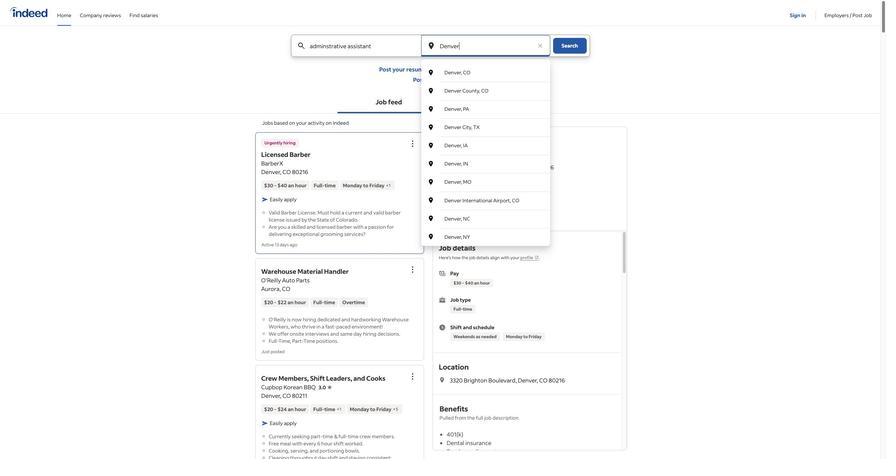 Task type: locate. For each thing, give the bounding box(es) containing it.
clear location input image
[[537, 42, 544, 49]]

job preferences (opens in a new window) image
[[535, 255, 539, 260]]

save this job image
[[490, 210, 499, 218]]

Edit location text field
[[439, 35, 533, 57]]

None search field
[[285, 35, 596, 246]]

job actions for crew members, shift leaders, and cooks is collapsed image
[[409, 372, 417, 381]]

search: Job title, keywords, or company text field
[[309, 35, 409, 57]]

main content
[[0, 35, 881, 459]]

tab list
[[0, 92, 881, 114]]



Task type: vqa. For each thing, say whether or not it's contained in the screenshot.
help icon
no



Task type: describe. For each thing, give the bounding box(es) containing it.
love is love hair salon (opens in a new tab) image
[[500, 154, 506, 160]]

job actions for warehouse material handler is collapsed image
[[409, 265, 417, 274]]

3.0 out of five stars rating image
[[319, 384, 332, 391]]

not interested image
[[512, 210, 520, 218]]

search suggestions list box
[[421, 64, 550, 246]]

job actions for licensed barber is collapsed image
[[409, 140, 417, 148]]



